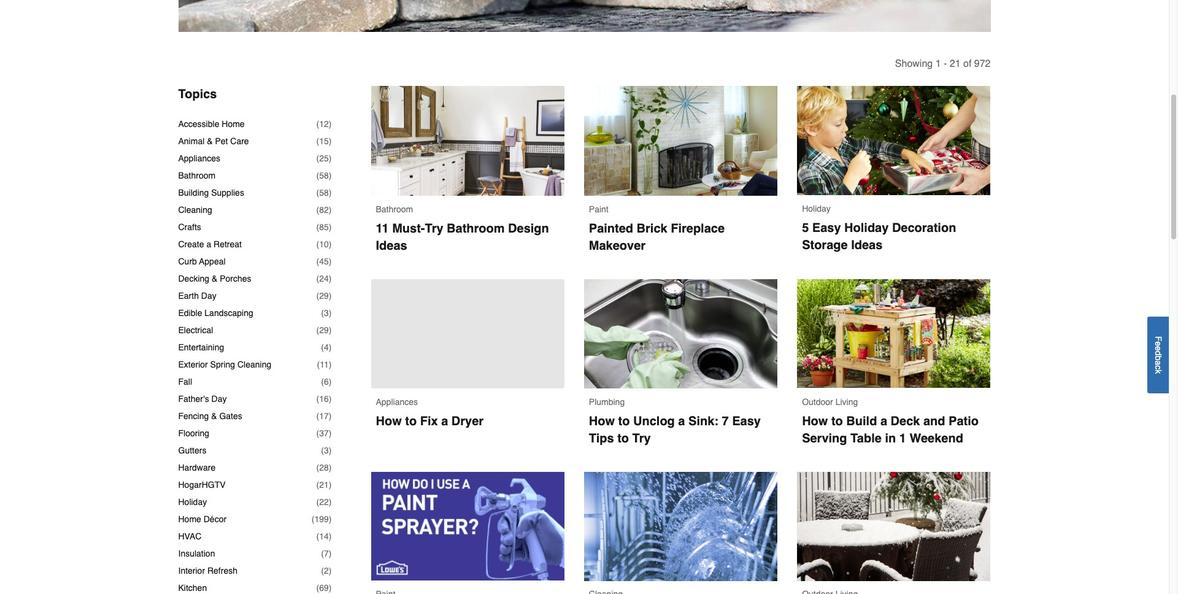 Task type: vqa. For each thing, say whether or not it's contained in the screenshot.
the Manufacturer
no



Task type: describe. For each thing, give the bounding box(es) containing it.
) for fencing & gates
[[329, 411, 332, 421]]

( for building supplies
[[317, 188, 319, 198]]

try inside 11 must-try bathroom design ideas
[[425, 222, 444, 236]]

fencing & gates
[[178, 411, 242, 421]]

create a retreat
[[178, 240, 242, 249]]

( for hardware
[[317, 463, 319, 473]]

hvac
[[178, 532, 202, 542]]

animal & pet care
[[178, 136, 249, 146]]

( 24 )
[[317, 274, 332, 284]]

( 199 )
[[312, 515, 332, 524]]

supplies
[[211, 188, 244, 198]]

& for animal
[[207, 136, 213, 146]]

( for edible landscaping
[[321, 308, 324, 318]]

( for appliances
[[317, 154, 319, 163]]

unclog
[[634, 414, 675, 429]]

( for electrical
[[317, 325, 319, 335]]

( 21 )
[[317, 480, 332, 490]]

1 vertical spatial cleaning
[[238, 360, 272, 370]]

199
[[315, 515, 329, 524]]

82
[[319, 205, 329, 215]]

patio
[[949, 414, 979, 428]]

( 25 )
[[317, 154, 332, 163]]

( 58 ) for bathroom
[[317, 171, 332, 181]]

appliances for how to fix a dryer
[[376, 397, 418, 407]]

building supplies
[[178, 188, 244, 198]]

1 vertical spatial 11
[[320, 360, 329, 370]]

interior
[[178, 566, 205, 576]]

( for kitchen
[[317, 583, 319, 593]]

plumbing
[[589, 397, 625, 407]]

( for decking & porches
[[317, 274, 319, 284]]

create
[[178, 240, 204, 249]]

deck
[[891, 414, 921, 428]]

( for fencing & gates
[[317, 411, 319, 421]]

( 37 )
[[317, 429, 332, 438]]

d
[[1154, 351, 1164, 356]]

a inside button
[[1154, 360, 1164, 365]]

bathroom for (
[[178, 171, 216, 181]]

interior refresh
[[178, 566, 238, 576]]

25
[[319, 154, 329, 163]]

decking
[[178, 274, 209, 284]]

( for animal & pet care
[[317, 136, 319, 146]]

( for interior refresh
[[321, 566, 324, 576]]

) for hvac
[[329, 532, 332, 542]]

how to fix a dryer
[[376, 414, 484, 429]]

( 29 ) for earth day
[[317, 291, 332, 301]]

painted
[[589, 222, 634, 236]]

design
[[508, 222, 549, 236]]

crafts
[[178, 222, 201, 232]]

b
[[1154, 356, 1164, 360]]

painted brick fireplace makeover
[[589, 222, 729, 253]]

a woman laying concrete pavers on paver base panels to create a paving stone walkway. image
[[178, 0, 991, 32]]

curb appeal
[[178, 257, 226, 267]]

weekend
[[910, 432, 964, 446]]

( for entertaining
[[321, 343, 324, 352]]

) for interior refresh
[[329, 566, 332, 576]]

showing 1 - 21 of 972
[[896, 58, 991, 69]]

( for gutters
[[321, 446, 324, 456]]

exterior spring cleaning
[[178, 360, 272, 370]]

( 14 )
[[317, 532, 332, 542]]

a for how to unclog a sink: 7 easy tips to try
[[679, 414, 686, 429]]

a cedar patio serving table with beverages on ice, glasses, lemons and limes and plates. image
[[798, 280, 991, 389]]

wine glasses getting washed in a dishwasher. image
[[584, 472, 778, 581]]

bathroom inside 11 must-try bathroom design ideas
[[447, 222, 505, 236]]

how for how to unclog a sink: 7 easy tips to try
[[589, 414, 615, 429]]

6
[[324, 377, 329, 387]]

curb
[[178, 257, 197, 267]]

10
[[319, 240, 329, 249]]

edible
[[178, 308, 202, 318]]

to for fix
[[405, 414, 417, 429]]

( 16 )
[[317, 394, 332, 404]]

how for how to fix a dryer
[[376, 414, 402, 429]]

5 easy holiday decoration storage ideas
[[803, 221, 960, 252]]

0 horizontal spatial cleaning
[[178, 205, 212, 215]]

69
[[319, 583, 329, 593]]

paint
[[589, 205, 609, 215]]

) for curb appeal
[[329, 257, 332, 267]]

home décor
[[178, 515, 227, 524]]

) for building supplies
[[329, 188, 332, 198]]

( 10 )
[[317, 240, 332, 249]]

storage
[[803, 238, 848, 252]]

12
[[319, 119, 329, 129]]

appeal
[[199, 257, 226, 267]]

( 85 )
[[317, 222, 332, 232]]

58 for building supplies
[[319, 188, 329, 198]]

-
[[944, 58, 948, 69]]

k
[[1154, 370, 1164, 374]]

brick
[[637, 222, 668, 236]]

day for father's day
[[212, 394, 227, 404]]

table
[[851, 432, 882, 446]]

earth day
[[178, 291, 217, 301]]

to for unclog
[[619, 414, 630, 429]]

a living room with a brick fireplace painted a dappled gray-beige complementing off-white decor. image
[[584, 86, 778, 196]]

and
[[924, 414, 946, 428]]

décor
[[204, 515, 227, 524]]

( for create a retreat
[[317, 240, 319, 249]]

topics
[[178, 87, 217, 101]]

( for curb appeal
[[317, 257, 319, 267]]

must-
[[392, 222, 425, 236]]

2 e from the top
[[1154, 346, 1164, 351]]

hardware
[[178, 463, 216, 473]]

( 69 )
[[317, 583, 332, 593]]

29 for earth day
[[319, 291, 329, 301]]

electrical
[[178, 325, 213, 335]]

11 inside 11 must-try bathroom design ideas
[[376, 222, 389, 236]]

1 horizontal spatial 1
[[936, 58, 942, 69]]

& for fencing
[[211, 411, 217, 421]]

build
[[847, 414, 878, 428]]

29 for electrical
[[319, 325, 329, 335]]

of
[[964, 58, 972, 69]]

ideas for easy
[[852, 238, 883, 252]]

5
[[803, 221, 809, 235]]

appliances for (
[[178, 154, 220, 163]]

( for hvac
[[317, 532, 319, 542]]

accessible home
[[178, 119, 245, 129]]

4
[[324, 343, 329, 352]]

an outdoor patio table and chairs covered in snow with a christmas tree. image
[[798, 472, 991, 581]]

a up appeal
[[207, 240, 211, 249]]

care
[[230, 136, 249, 146]]

kitchen
[[178, 583, 207, 593]]

( for cleaning
[[317, 205, 319, 215]]

outdoor living
[[803, 397, 859, 407]]

how for how to build a deck and patio serving table in 1 weekend
[[803, 414, 829, 428]]

fall
[[178, 377, 192, 387]]

85
[[319, 222, 329, 232]]

( for holiday
[[317, 497, 319, 507]]

37
[[319, 429, 329, 438]]

) for insulation
[[329, 549, 332, 559]]

1 inside how to build a deck and patio serving table in 1 weekend
[[900, 432, 907, 446]]

a person cleaning the kitchen sink. image
[[584, 280, 778, 389]]

22
[[319, 497, 329, 507]]



Task type: locate. For each thing, give the bounding box(es) containing it.
( 3 ) for edible landscaping
[[321, 308, 332, 318]]

a for how to build a deck and patio serving table in 1 weekend
[[881, 414, 888, 428]]

1 58 from the top
[[319, 171, 329, 181]]

1 vertical spatial 7
[[324, 549, 329, 559]]

holiday inside 5 easy holiday decoration storage ideas
[[845, 221, 889, 235]]

1 vertical spatial ( 3 )
[[321, 446, 332, 456]]

) for appliances
[[329, 154, 332, 163]]

entertaining
[[178, 343, 224, 352]]

appliances up how to fix a dryer
[[376, 397, 418, 407]]

26 ) from the top
[[329, 549, 332, 559]]

2 vertical spatial &
[[211, 411, 217, 421]]

0 vertical spatial 58
[[319, 171, 329, 181]]

16 ) from the top
[[329, 377, 332, 387]]

2 29 from the top
[[319, 325, 329, 335]]

1 horizontal spatial bathroom
[[376, 205, 413, 215]]

0 vertical spatial easy
[[813, 221, 842, 235]]

cleaning
[[178, 205, 212, 215], [238, 360, 272, 370]]

day up fencing & gates at the bottom left of the page
[[212, 394, 227, 404]]

easy right sink:
[[733, 414, 761, 429]]

e up b on the bottom right of page
[[1154, 346, 1164, 351]]

14 ) from the top
[[329, 343, 332, 352]]

easy
[[813, 221, 842, 235], [733, 414, 761, 429]]

holiday for (
[[178, 497, 207, 507]]

bathroom
[[178, 171, 216, 181], [376, 205, 413, 215], [447, 222, 505, 236]]

1 horizontal spatial appliances
[[376, 397, 418, 407]]

how to unclog a sink: 7 easy tips to try
[[589, 414, 765, 446]]

0 horizontal spatial home
[[178, 515, 201, 524]]

to left fix
[[405, 414, 417, 429]]

( for fall
[[321, 377, 324, 387]]

( for exterior spring cleaning
[[317, 360, 320, 370]]

1 vertical spatial 21
[[319, 480, 329, 490]]

holiday for 5 easy holiday decoration storage ideas
[[803, 204, 831, 213]]

f e e d b a c k
[[1154, 336, 1164, 374]]

1 horizontal spatial easy
[[813, 221, 842, 235]]

1 vertical spatial 3
[[324, 446, 329, 456]]

( for accessible home
[[317, 119, 319, 129]]

1 vertical spatial easy
[[733, 414, 761, 429]]

9 ) from the top
[[329, 257, 332, 267]]

0 vertical spatial ( 29 )
[[317, 291, 332, 301]]

23 ) from the top
[[329, 497, 332, 507]]

20 ) from the top
[[329, 446, 332, 456]]

0 vertical spatial cleaning
[[178, 205, 212, 215]]

holiday up 5 at the right top of the page
[[803, 204, 831, 213]]

1 vertical spatial bathroom
[[376, 205, 413, 215]]

outdoor
[[803, 397, 834, 407]]

11 left must-
[[376, 222, 389, 236]]

0 vertical spatial bathroom
[[178, 171, 216, 181]]

( 58 ) up ( 82 )
[[317, 188, 332, 198]]

fix
[[420, 414, 438, 429]]

day down decking & porches
[[201, 291, 217, 301]]

1 ) from the top
[[329, 119, 332, 129]]

0 vertical spatial 7
[[722, 414, 729, 429]]

1 vertical spatial day
[[212, 394, 227, 404]]

2
[[324, 566, 329, 576]]

( 28 )
[[317, 463, 332, 473]]

0 vertical spatial ( 3 )
[[321, 308, 332, 318]]

14
[[319, 532, 329, 542]]

0 horizontal spatial appliances
[[178, 154, 220, 163]]

1 vertical spatial ( 29 )
[[317, 325, 332, 335]]

24
[[319, 274, 329, 284]]

0 horizontal spatial 11
[[320, 360, 329, 370]]

to down outdoor living
[[832, 414, 844, 428]]

0 vertical spatial 3
[[324, 308, 329, 318]]

1 horizontal spatial 7
[[722, 414, 729, 429]]

to for build
[[832, 414, 844, 428]]

how inside how to build a deck and patio serving table in 1 weekend
[[803, 414, 829, 428]]

1 vertical spatial 1
[[900, 432, 907, 446]]

ideas right storage
[[852, 238, 883, 252]]

) for home décor
[[329, 515, 332, 524]]

dryer
[[452, 414, 484, 429]]

58 for bathroom
[[319, 171, 329, 181]]

8 ) from the top
[[329, 240, 332, 249]]

) for flooring
[[329, 429, 332, 438]]

( 29 ) for electrical
[[317, 325, 332, 335]]

flooring
[[178, 429, 209, 438]]

2 ( 58 ) from the top
[[317, 188, 332, 198]]

) for gutters
[[329, 446, 332, 456]]

2 horizontal spatial holiday
[[845, 221, 889, 235]]

day
[[201, 291, 217, 301], [212, 394, 227, 404]]

pet
[[215, 136, 228, 146]]

fencing
[[178, 411, 209, 421]]

16
[[319, 394, 329, 404]]

1 vertical spatial holiday
[[845, 221, 889, 235]]

gutters
[[178, 446, 207, 456]]

7 ) from the top
[[329, 222, 332, 232]]

7 right sink:
[[722, 414, 729, 429]]

try
[[425, 222, 444, 236], [633, 432, 651, 446]]

1 horizontal spatial holiday
[[803, 204, 831, 213]]

21 ) from the top
[[329, 463, 332, 473]]

1 ( 29 ) from the top
[[317, 291, 332, 301]]

0 horizontal spatial 21
[[319, 480, 329, 490]]

) for exterior spring cleaning
[[329, 360, 332, 370]]

1 3 from the top
[[324, 308, 329, 318]]

11 ) from the top
[[329, 291, 332, 301]]

decking & porches
[[178, 274, 251, 284]]

father's
[[178, 394, 209, 404]]

) for animal & pet care
[[329, 136, 332, 146]]

58
[[319, 171, 329, 181], [319, 188, 329, 198]]

how up tips
[[589, 414, 615, 429]]

29 down ( 24 )
[[319, 291, 329, 301]]

a video showing how to correctly use a paint sprayer. image
[[371, 472, 565, 581]]

1 horizontal spatial cleaning
[[238, 360, 272, 370]]

0 vertical spatial try
[[425, 222, 444, 236]]

( for earth day
[[317, 291, 319, 301]]

( 7 )
[[321, 549, 332, 559]]

edible landscaping
[[178, 308, 253, 318]]

) for fall
[[329, 377, 332, 387]]

) for hogarhgtv
[[329, 480, 332, 490]]

how left fix
[[376, 414, 402, 429]]

0 vertical spatial appliances
[[178, 154, 220, 163]]

2 58 from the top
[[319, 188, 329, 198]]

21
[[950, 58, 961, 69], [319, 480, 329, 490]]

a up in
[[881, 414, 888, 428]]

0 horizontal spatial 1
[[900, 432, 907, 446]]

11 down 4
[[320, 360, 329, 370]]

) for kitchen
[[329, 583, 332, 593]]

2 3 from the top
[[324, 446, 329, 456]]

12 ) from the top
[[329, 308, 332, 318]]

( 58 ) down 25
[[317, 171, 332, 181]]

sink:
[[689, 414, 719, 429]]

gates
[[219, 411, 242, 421]]

c
[[1154, 365, 1164, 370]]

1 ( 3 ) from the top
[[321, 308, 332, 318]]

3 down 37
[[324, 446, 329, 456]]

0 horizontal spatial how
[[376, 414, 402, 429]]

( 11 )
[[317, 360, 332, 370]]

) for electrical
[[329, 325, 332, 335]]

0 horizontal spatial easy
[[733, 414, 761, 429]]

( for hogarhgtv
[[317, 480, 319, 490]]

holiday
[[803, 204, 831, 213], [845, 221, 889, 235], [178, 497, 207, 507]]

exterior
[[178, 360, 208, 370]]

) for edible landscaping
[[329, 308, 332, 318]]

0 vertical spatial home
[[222, 119, 245, 129]]

a right fix
[[442, 414, 448, 429]]

ideas down must-
[[376, 239, 407, 253]]

11
[[376, 222, 389, 236], [320, 360, 329, 370]]

cleaning down building
[[178, 205, 212, 215]]

) for accessible home
[[329, 119, 332, 129]]

a inside how to build a deck and patio serving table in 1 weekend
[[881, 414, 888, 428]]

6 ) from the top
[[329, 205, 332, 215]]

holiday up storage
[[845, 221, 889, 235]]

how inside how to unclog a sink: 7 easy tips to try
[[589, 414, 615, 429]]

a child in front of a christmas tree looking at ornaments in a storage box his mother is holding. image
[[798, 86, 991, 195]]

27 ) from the top
[[329, 566, 332, 576]]

to
[[832, 414, 844, 428], [405, 414, 417, 429], [619, 414, 630, 429], [618, 432, 629, 446]]

0 horizontal spatial 7
[[324, 549, 329, 559]]

0 horizontal spatial bathroom
[[178, 171, 216, 181]]

a for how to fix a dryer
[[442, 414, 448, 429]]

7 inside how to unclog a sink: 7 easy tips to try
[[722, 414, 729, 429]]

) for crafts
[[329, 222, 332, 232]]

to down plumbing
[[619, 414, 630, 429]]

3 ) from the top
[[329, 154, 332, 163]]

25 ) from the top
[[329, 532, 332, 542]]

)
[[329, 119, 332, 129], [329, 136, 332, 146], [329, 154, 332, 163], [329, 171, 332, 181], [329, 188, 332, 198], [329, 205, 332, 215], [329, 222, 332, 232], [329, 240, 332, 249], [329, 257, 332, 267], [329, 274, 332, 284], [329, 291, 332, 301], [329, 308, 332, 318], [329, 325, 332, 335], [329, 343, 332, 352], [329, 360, 332, 370], [329, 377, 332, 387], [329, 394, 332, 404], [329, 411, 332, 421], [329, 429, 332, 438], [329, 446, 332, 456], [329, 463, 332, 473], [329, 480, 332, 490], [329, 497, 332, 507], [329, 515, 332, 524], [329, 532, 332, 542], [329, 549, 332, 559], [329, 566, 332, 576], [329, 583, 332, 593]]

f e e d b a c k button
[[1148, 317, 1170, 393]]

28
[[319, 463, 329, 473]]

& left pet
[[207, 136, 213, 146]]

insulation
[[178, 549, 215, 559]]

1 horizontal spatial ideas
[[852, 238, 883, 252]]

1 vertical spatial try
[[633, 432, 651, 446]]

1 horizontal spatial home
[[222, 119, 245, 129]]

3 how from the left
[[589, 414, 615, 429]]

0 horizontal spatial holiday
[[178, 497, 207, 507]]

( for home décor
[[312, 515, 315, 524]]

1 vertical spatial ( 58 )
[[317, 188, 332, 198]]

13 ) from the top
[[329, 325, 332, 335]]

ideas inside 5 easy holiday decoration storage ideas
[[852, 238, 883, 252]]

0 horizontal spatial ideas
[[376, 239, 407, 253]]

home up care
[[222, 119, 245, 129]]

( 45 )
[[317, 257, 332, 267]]

1 ( 58 ) from the top
[[317, 171, 332, 181]]

how
[[803, 414, 829, 428], [376, 414, 402, 429], [589, 414, 615, 429]]

a up k
[[1154, 360, 1164, 365]]

1 horizontal spatial 21
[[950, 58, 961, 69]]

animal
[[178, 136, 205, 146]]

21 right -
[[950, 58, 961, 69]]

ideas
[[852, 238, 883, 252], [376, 239, 407, 253]]

try inside how to unclog a sink: 7 easy tips to try
[[633, 432, 651, 446]]

2 ( 3 ) from the top
[[321, 446, 332, 456]]

1 29 from the top
[[319, 291, 329, 301]]

a left sink:
[[679, 414, 686, 429]]

) for hardware
[[329, 463, 332, 473]]

2 horizontal spatial how
[[803, 414, 829, 428]]

to inside how to build a deck and patio serving table in 1 weekend
[[832, 414, 844, 428]]

0 horizontal spatial try
[[425, 222, 444, 236]]

( for bathroom
[[317, 171, 319, 181]]

1 vertical spatial 58
[[319, 188, 329, 198]]

accessible
[[178, 119, 219, 129]]

1 vertical spatial 29
[[319, 325, 329, 335]]

tips
[[589, 432, 614, 446]]

bathroom left design
[[447, 222, 505, 236]]

2 how from the left
[[376, 414, 402, 429]]

1 vertical spatial appliances
[[376, 397, 418, 407]]

1 horizontal spatial try
[[633, 432, 651, 446]]

( 17 )
[[317, 411, 332, 421]]

22 ) from the top
[[329, 480, 332, 490]]

makeover
[[589, 239, 646, 253]]

( 22 )
[[317, 497, 332, 507]]

( 15 )
[[317, 136, 332, 146]]

0 vertical spatial 1
[[936, 58, 942, 69]]

) for bathroom
[[329, 171, 332, 181]]

( for crafts
[[317, 222, 319, 232]]

58 up ( 82 )
[[319, 188, 329, 198]]

0 vertical spatial day
[[201, 291, 217, 301]]

2 horizontal spatial bathroom
[[447, 222, 505, 236]]

) for father's day
[[329, 394, 332, 404]]

) for holiday
[[329, 497, 332, 507]]

bathroom up building
[[178, 171, 216, 181]]

4 ) from the top
[[329, 171, 332, 181]]

decoration
[[893, 221, 957, 235]]

fireplace
[[671, 222, 725, 236]]

( 29 ) up ( 4 )
[[317, 325, 332, 335]]

( 29 ) down ( 24 )
[[317, 291, 332, 301]]

0 vertical spatial ( 58 )
[[317, 171, 332, 181]]

17 ) from the top
[[329, 394, 332, 404]]

29 up ( 4 )
[[319, 325, 329, 335]]

1 vertical spatial &
[[212, 274, 218, 284]]

0 vertical spatial holiday
[[803, 204, 831, 213]]

) for decking & porches
[[329, 274, 332, 284]]

a closeup of someone turning the on-off knob on a dryer. image
[[371, 280, 565, 409]]

( for father's day
[[317, 394, 319, 404]]

29
[[319, 291, 329, 301], [319, 325, 329, 335]]

ideas inside 11 must-try bathroom design ideas
[[376, 239, 407, 253]]

2 ) from the top
[[329, 136, 332, 146]]

1 horizontal spatial how
[[589, 414, 615, 429]]

) for cleaning
[[329, 205, 332, 215]]

) for earth day
[[329, 291, 332, 301]]

appliances down animal
[[178, 154, 220, 163]]

easy inside how to unclog a sink: 7 easy tips to try
[[733, 414, 761, 429]]

bathroom for 11 must-try bathroom design ideas
[[376, 205, 413, 215]]

cleaning right spring
[[238, 360, 272, 370]]

bathroom up must-
[[376, 205, 413, 215]]

1 left -
[[936, 58, 942, 69]]

( 29 )
[[317, 291, 332, 301], [317, 325, 332, 335]]

& down appeal
[[212, 274, 218, 284]]

a inside how to unclog a sink: 7 easy tips to try
[[679, 414, 686, 429]]

1 e from the top
[[1154, 341, 1164, 346]]

how to build a deck and patio serving table in 1 weekend
[[803, 414, 983, 446]]

3 up ( 4 )
[[324, 308, 329, 318]]

0 vertical spatial 21
[[950, 58, 961, 69]]

father's day
[[178, 394, 227, 404]]

19 ) from the top
[[329, 429, 332, 438]]

easy inside 5 easy holiday decoration storage ideas
[[813, 221, 842, 235]]

refresh
[[208, 566, 238, 576]]

remodeled bathroom with bath vanities and marble countertops. image
[[371, 86, 565, 196]]

1 horizontal spatial 11
[[376, 222, 389, 236]]

( 3 ) down 37
[[321, 446, 332, 456]]

( 58 ) for building supplies
[[317, 188, 332, 198]]

58 down 25
[[319, 171, 329, 181]]

) for create a retreat
[[329, 240, 332, 249]]

) for entertaining
[[329, 343, 332, 352]]

18 ) from the top
[[329, 411, 332, 421]]

& left gates at the bottom left of page
[[211, 411, 217, 421]]

11 must-try bathroom design ideas
[[376, 222, 553, 253]]

how down outdoor in the right bottom of the page
[[803, 414, 829, 428]]

1 right in
[[900, 432, 907, 446]]

5 ) from the top
[[329, 188, 332, 198]]

retreat
[[214, 240, 242, 249]]

spring
[[210, 360, 235, 370]]

0 vertical spatial 29
[[319, 291, 329, 301]]

0 vertical spatial &
[[207, 136, 213, 146]]

3 for edible landscaping
[[324, 308, 329, 318]]

( 3 ) up ( 4 )
[[321, 308, 332, 318]]

24 ) from the top
[[329, 515, 332, 524]]

holiday down hogarhgtv
[[178, 497, 207, 507]]

( for flooring
[[317, 429, 319, 438]]

ideas for must-
[[376, 239, 407, 253]]

2 ( 29 ) from the top
[[317, 325, 332, 335]]

day for earth day
[[201, 291, 217, 301]]

living
[[836, 397, 859, 407]]

( 82 )
[[317, 205, 332, 215]]

28 ) from the top
[[329, 583, 332, 593]]

to right tips
[[618, 432, 629, 446]]

0 vertical spatial 11
[[376, 222, 389, 236]]

1 how from the left
[[803, 414, 829, 428]]

45
[[319, 257, 329, 267]]

( 3 ) for gutters
[[321, 446, 332, 456]]

home up "hvac"
[[178, 515, 201, 524]]

easy up storage
[[813, 221, 842, 235]]

1 vertical spatial home
[[178, 515, 201, 524]]

15
[[319, 136, 329, 146]]

e up d on the bottom right
[[1154, 341, 1164, 346]]

3 for gutters
[[324, 446, 329, 456]]

2 vertical spatial holiday
[[178, 497, 207, 507]]

showing
[[896, 58, 933, 69]]

10 ) from the top
[[329, 274, 332, 284]]

2 vertical spatial bathroom
[[447, 222, 505, 236]]

( for insulation
[[321, 549, 324, 559]]

7 up ( 2 )
[[324, 549, 329, 559]]

& for decking
[[212, 274, 218, 284]]

21 down 28 on the left bottom
[[319, 480, 329, 490]]

15 ) from the top
[[329, 360, 332, 370]]



